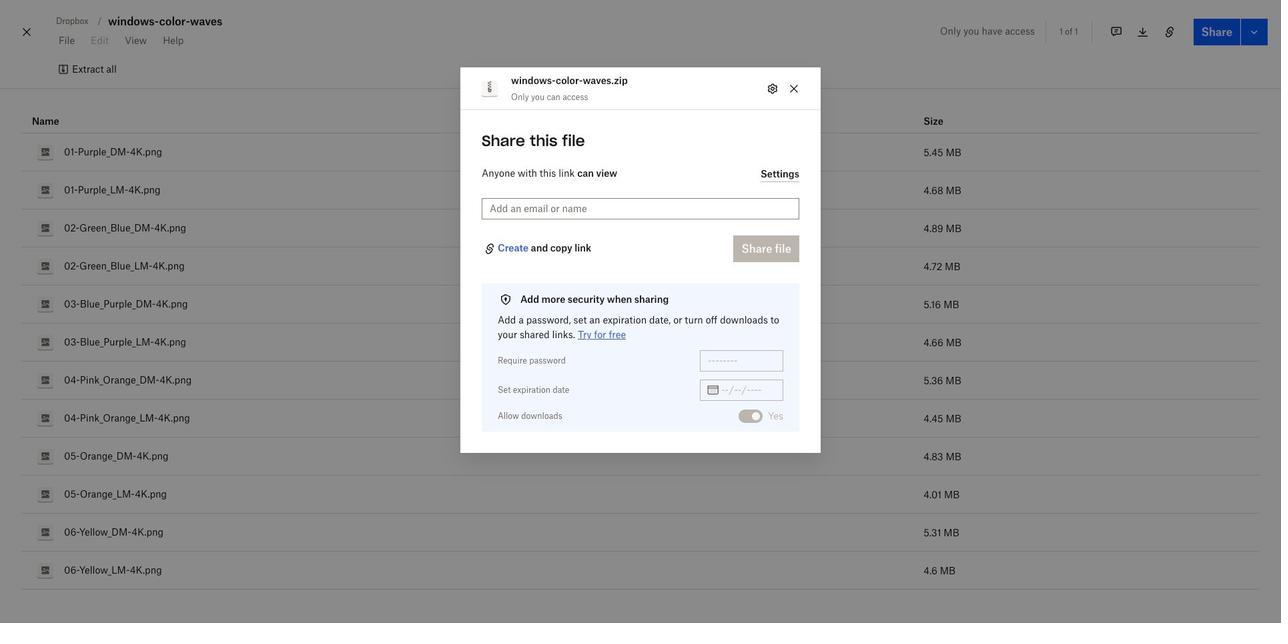Task type: locate. For each thing, give the bounding box(es) containing it.
4 row from the top
[[21, 210, 1260, 248]]

7 row from the top
[[21, 324, 1260, 362]]

1 cell from the top
[[913, 133, 1260, 172]]

11 cell from the top
[[913, 514, 1260, 552]]

Add an email or name text field
[[490, 202, 792, 217]]

9 cell from the top
[[913, 438, 1260, 476]]

table
[[21, 110, 1260, 590]]

11 row from the top
[[21, 476, 1260, 514]]

row
[[21, 110, 1260, 133], [21, 133, 1260, 172], [21, 172, 1260, 210], [21, 210, 1260, 248], [21, 248, 1260, 286], [21, 286, 1260, 324], [21, 324, 1260, 362], [21, 362, 1260, 400], [21, 400, 1260, 438], [21, 438, 1260, 476], [21, 476, 1260, 514], [21, 514, 1260, 552], [21, 552, 1260, 590]]

Require password text field
[[708, 354, 776, 369]]

column header
[[21, 110, 913, 133], [913, 110, 1260, 133]]

row group
[[21, 133, 1260, 590]]

2 row from the top
[[21, 133, 1260, 172]]

close image
[[19, 21, 35, 43]]

12 cell from the top
[[913, 552, 1260, 590]]

4 cell from the top
[[913, 248, 1260, 286]]

cell
[[913, 133, 1260, 172], [913, 172, 1260, 210], [913, 210, 1260, 248], [913, 248, 1260, 286], [913, 286, 1260, 324], [913, 324, 1260, 362], [913, 362, 1260, 400], [913, 400, 1260, 438], [913, 438, 1260, 476], [913, 476, 1260, 514], [913, 514, 1260, 552], [913, 552, 1260, 590]]

12 row from the top
[[21, 514, 1260, 552]]

6 cell from the top
[[913, 324, 1260, 362]]

13 row from the top
[[21, 552, 1260, 590]]

Set expiration date text field
[[722, 383, 776, 398]]



Task type: vqa. For each thing, say whether or not it's contained in the screenshot.
12th row
yes



Task type: describe. For each thing, give the bounding box(es) containing it.
10 cell from the top
[[913, 476, 1260, 514]]

9 row from the top
[[21, 400, 1260, 438]]

7 cell from the top
[[913, 362, 1260, 400]]

6 row from the top
[[21, 286, 1260, 324]]

3 row from the top
[[21, 172, 1260, 210]]

5 cell from the top
[[913, 286, 1260, 324]]

8 row from the top
[[21, 362, 1260, 400]]

10 row from the top
[[21, 438, 1260, 476]]

8 cell from the top
[[913, 400, 1260, 438]]

1 column header from the left
[[21, 110, 913, 133]]

3 cell from the top
[[913, 210, 1260, 248]]

5 row from the top
[[21, 248, 1260, 286]]

1 row from the top
[[21, 110, 1260, 133]]

sharing modal dialog
[[461, 68, 821, 560]]

2 cell from the top
[[913, 172, 1260, 210]]

2 column header from the left
[[913, 110, 1260, 133]]



